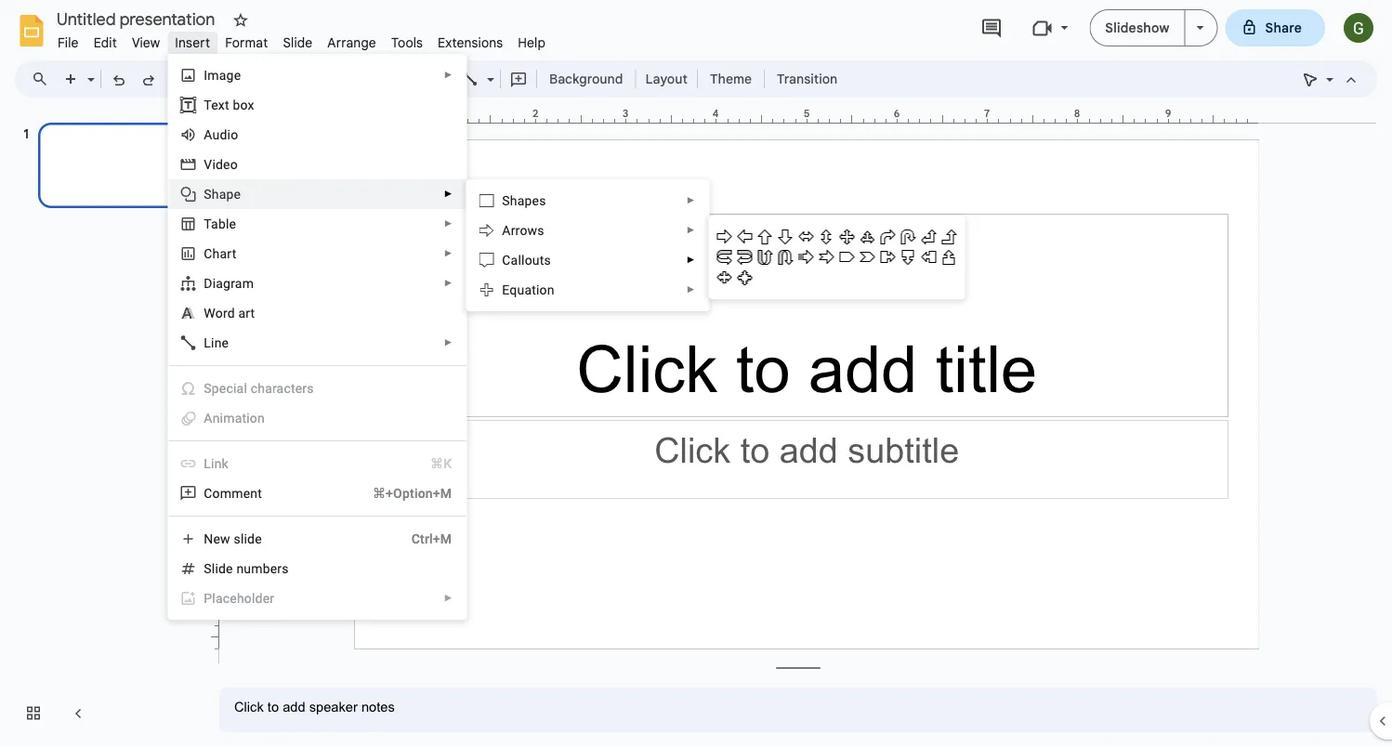 Task type: vqa. For each thing, say whether or not it's contained in the screenshot.
middle A
yes



Task type: locate. For each thing, give the bounding box(es) containing it.
tools
[[391, 34, 423, 51]]

menu containing s
[[466, 179, 709, 311]]

c h art
[[204, 246, 236, 261]]

a down spe
[[204, 410, 212, 426]]

rrows
[[511, 223, 544, 238]]

menu item down numbers at the bottom left of page
[[168, 584, 466, 613]]

hape
[[212, 186, 241, 202]]

nimation
[[212, 410, 265, 426]]

help
[[518, 34, 546, 51]]

dio
[[220, 127, 238, 142]]

mode and view toolbar
[[1295, 60, 1366, 98]]

file menu item
[[50, 32, 86, 53]]

w ord art
[[204, 305, 255, 321]]

c up d
[[204, 246, 212, 261]]

format menu item
[[218, 32, 275, 53]]

1 vertical spatial art
[[238, 305, 255, 321]]

insert menu item
[[168, 32, 218, 53]]

1 horizontal spatial s
[[502, 193, 510, 208]]

menu item up nimation
[[168, 374, 466, 403]]

0 horizontal spatial art
[[220, 246, 236, 261]]

menu item down characters
[[168, 403, 466, 433]]

file
[[58, 34, 79, 51]]

i
[[204, 67, 208, 83]]

► for laceholder
[[444, 593, 453, 604]]

c for allouts
[[502, 252, 511, 268]]

menu item containing a
[[168, 403, 466, 433]]

menu
[[141, 0, 467, 620], [466, 179, 709, 311]]

v ideo
[[204, 157, 238, 172]]

main toolbar
[[55, 65, 847, 93]]

video v element
[[204, 157, 243, 172]]

s up the a rrows
[[502, 193, 510, 208]]

new slide n element
[[204, 531, 267, 546]]

c up e
[[502, 252, 511, 268]]

comment m element
[[204, 486, 268, 501]]

e
[[502, 282, 510, 297]]

c allouts
[[502, 252, 551, 268]]

a left dio
[[204, 127, 212, 142]]

0 vertical spatial a
[[204, 127, 212, 142]]

menu bar banner
[[0, 0, 1392, 747]]

new slide with layout image
[[83, 67, 95, 73]]

e
[[226, 561, 233, 576]]

art for w ord art
[[238, 305, 255, 321]]

navigation
[[0, 105, 204, 747]]

spe
[[204, 381, 226, 396]]

► inside menu item
[[444, 593, 453, 604]]

c for h
[[204, 246, 212, 261]]

characters
[[251, 381, 314, 396]]

a
[[204, 127, 212, 142], [502, 223, 511, 238], [204, 410, 212, 426]]

image i element
[[204, 67, 247, 83]]

1 vertical spatial a
[[502, 223, 511, 238]]

chart h element
[[204, 246, 242, 261]]

co
[[204, 486, 220, 501]]

p
[[204, 591, 212, 606]]

equation e element
[[502, 282, 560, 297]]

u
[[212, 127, 220, 142]]

art
[[220, 246, 236, 261], [238, 305, 255, 321]]

slid
[[204, 561, 226, 576]]

ctrl+m
[[411, 531, 452, 546]]

art right the ord
[[238, 305, 255, 321]]

co m ment
[[204, 486, 262, 501]]

s down v
[[204, 186, 212, 202]]

menu bar containing file
[[50, 24, 553, 55]]

c
[[204, 246, 212, 261], [502, 252, 511, 268]]

ew
[[213, 531, 230, 546]]

table b element
[[204, 216, 242, 231]]

b
[[218, 216, 226, 231]]

slideshow button
[[1089, 9, 1185, 46]]

ta b le
[[204, 216, 236, 231]]

d
[[204, 276, 213, 291]]

application
[[0, 0, 1392, 747]]

►
[[444, 70, 453, 80], [444, 189, 453, 199], [686, 195, 695, 206], [444, 218, 453, 229], [686, 225, 695, 236], [444, 248, 453, 259], [686, 255, 695, 265], [444, 278, 453, 289], [686, 284, 695, 295], [444, 337, 453, 348], [444, 593, 453, 604]]

menu bar
[[50, 24, 553, 55]]

shapes s element
[[502, 193, 552, 208]]

► for rrows
[[686, 225, 695, 236]]

quation
[[510, 282, 554, 297]]

a u dio
[[204, 127, 238, 142]]

slide numbers e element
[[204, 561, 294, 576]]

layout
[[645, 71, 688, 87]]

callouts c element
[[502, 252, 557, 268]]

s
[[204, 186, 212, 202], [502, 193, 510, 208]]

n ew slide
[[204, 531, 262, 546]]

line
[[204, 335, 229, 350]]

⌘+option+m
[[373, 486, 452, 501]]

a nimation
[[204, 410, 265, 426]]

1 horizontal spatial art
[[238, 305, 255, 321]]

0 horizontal spatial c
[[204, 246, 212, 261]]

1 horizontal spatial c
[[502, 252, 511, 268]]

0 vertical spatial art
[[220, 246, 236, 261]]

help menu item
[[510, 32, 553, 53]]

menu item
[[168, 374, 466, 403], [168, 403, 466, 433], [180, 454, 452, 473], [168, 584, 466, 613]]

n
[[204, 531, 213, 546]]

format
[[225, 34, 268, 51]]

audio u element
[[204, 127, 244, 142]]

⌘+option+m element
[[350, 484, 452, 503]]

transition button
[[769, 65, 846, 93]]

art up the d iagram
[[220, 246, 236, 261]]

a inside menu item
[[204, 410, 212, 426]]

menu item up ment
[[180, 454, 452, 473]]

a down s hapes
[[502, 223, 511, 238]]

Menus field
[[23, 66, 64, 92]]

extensions menu item
[[430, 32, 510, 53]]

box
[[233, 97, 254, 112]]

background
[[549, 71, 623, 87]]

0 horizontal spatial s
[[204, 186, 212, 202]]

ideo
[[212, 157, 238, 172]]

2 vertical spatial a
[[204, 410, 212, 426]]

menu containing i
[[141, 0, 467, 620]]



Task type: describe. For each thing, give the bounding box(es) containing it.
Rename text field
[[50, 7, 226, 30]]

placeholder p element
[[204, 591, 280, 606]]

animation a element
[[204, 410, 270, 426]]

diagram d element
[[204, 276, 259, 291]]

ord
[[215, 305, 235, 321]]

⌘k element
[[408, 454, 452, 473]]

numbers
[[236, 561, 289, 576]]

spe c ial characters
[[204, 381, 314, 396]]

arrange
[[327, 34, 376, 51]]

k
[[222, 456, 228, 471]]

link k element
[[204, 456, 234, 471]]

layout button
[[640, 65, 693, 93]]

t
[[204, 97, 211, 112]]

s hapes
[[502, 193, 546, 208]]

e quation
[[502, 282, 554, 297]]

slide
[[234, 531, 262, 546]]

s hape
[[204, 186, 241, 202]]

background button
[[541, 65, 631, 93]]

menu item containing spe
[[168, 374, 466, 403]]

a rrows
[[502, 223, 544, 238]]

navigation inside application
[[0, 105, 204, 747]]

view menu item
[[124, 32, 168, 53]]

special characters c element
[[204, 381, 319, 396]]

theme
[[710, 71, 752, 87]]

allouts
[[511, 252, 551, 268]]

v
[[204, 157, 212, 172]]

d iagram
[[204, 276, 254, 291]]

start slideshow (⌘+enter) image
[[1196, 26, 1204, 30]]

t ext box
[[204, 97, 254, 112]]

mage
[[208, 67, 241, 83]]

w
[[204, 305, 215, 321]]

lin k
[[204, 456, 228, 471]]

Star checkbox
[[228, 7, 254, 33]]

transition
[[777, 71, 837, 87]]

⌘k
[[430, 456, 452, 471]]

ial
[[233, 381, 247, 396]]

tools menu item
[[384, 32, 430, 53]]

application containing slideshow
[[0, 0, 1392, 747]]

le
[[226, 216, 236, 231]]

slide menu item
[[275, 32, 320, 53]]

share
[[1265, 20, 1302, 36]]

slide
[[283, 34, 313, 51]]

c
[[226, 381, 233, 396]]

a for nimation
[[204, 410, 212, 426]]

s for hape
[[204, 186, 212, 202]]

i mage
[[204, 67, 241, 83]]

menu bar inside menu bar banner
[[50, 24, 553, 55]]

select line image
[[482, 67, 494, 73]]

slideshow
[[1105, 20, 1169, 36]]

live pointer settings image
[[1321, 67, 1333, 73]]

word art w element
[[204, 305, 261, 321]]

menu item containing p
[[168, 584, 466, 613]]

view
[[132, 34, 160, 51]]

hapes
[[510, 193, 546, 208]]

a for u
[[204, 127, 212, 142]]

extensions
[[438, 34, 503, 51]]

h
[[212, 246, 220, 261]]

shape s element
[[204, 186, 246, 202]]

► for mage
[[444, 70, 453, 80]]

insert
[[175, 34, 210, 51]]

► for allouts
[[686, 255, 695, 265]]

a for rrows
[[502, 223, 511, 238]]

edit
[[94, 34, 117, 51]]

arrange menu item
[[320, 32, 384, 53]]

ment
[[232, 486, 262, 501]]

ta
[[204, 216, 218, 231]]

theme button
[[702, 65, 760, 93]]

ext
[[211, 97, 229, 112]]

laceholder
[[212, 591, 274, 606]]

► for hape
[[444, 189, 453, 199]]

text box t element
[[204, 97, 260, 112]]

p laceholder
[[204, 591, 274, 606]]

menu item containing lin
[[180, 454, 452, 473]]

► for iagram
[[444, 278, 453, 289]]

► for quation
[[686, 284, 695, 295]]

iagram
[[213, 276, 254, 291]]

art for c h art
[[220, 246, 236, 261]]

edit menu item
[[86, 32, 124, 53]]

m
[[220, 486, 232, 501]]

share button
[[1225, 9, 1325, 46]]

lin
[[204, 456, 222, 471]]

slid e numbers
[[204, 561, 289, 576]]

s for hapes
[[502, 193, 510, 208]]

ctrl+m element
[[389, 530, 452, 548]]

arrows a element
[[502, 223, 550, 238]]

► for hapes
[[686, 195, 695, 206]]

line q element
[[204, 335, 234, 350]]



